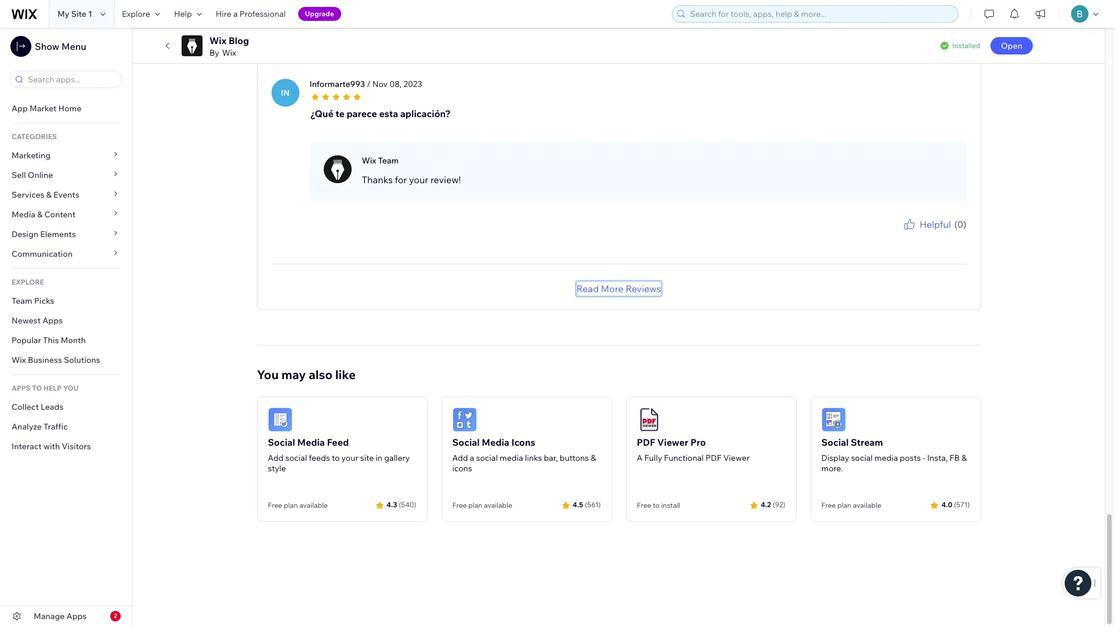 Task type: vqa. For each thing, say whether or not it's contained in the screenshot.
settings.
no



Task type: describe. For each thing, give the bounding box(es) containing it.
you
[[257, 367, 279, 382]]

read
[[577, 283, 599, 295]]

picks
[[34, 296, 54, 306]]

icons
[[452, 463, 472, 474]]

social inside "social media feed add social feeds to your site in gallery style"
[[285, 453, 307, 463]]

free plan available for icons
[[452, 501, 512, 510]]

open
[[1001, 41, 1023, 51]]

a
[[637, 453, 643, 463]]

like
[[335, 367, 356, 382]]

team inside sidebar element
[[12, 296, 32, 306]]

wix for blog
[[210, 35, 227, 46]]

helpful for 2nd helpful button from the bottom of the page
[[920, 15, 951, 27]]

hire a professional link
[[209, 0, 293, 28]]

read more reviews button
[[577, 282, 661, 296]]

explore
[[12, 278, 44, 287]]

in
[[281, 87, 290, 98]]

analyze
[[12, 422, 42, 432]]

available for icons
[[484, 501, 512, 510]]

elements
[[40, 229, 76, 240]]

help
[[174, 9, 192, 19]]

(92)
[[773, 501, 786, 510]]

wix business solutions
[[12, 355, 100, 366]]

sell online
[[12, 170, 53, 180]]

/
[[367, 79, 371, 89]]

collect leads link
[[0, 398, 132, 417]]

visitors
[[62, 442, 91, 452]]

social media feed logo image
[[268, 408, 292, 432]]

(540)
[[399, 501, 416, 510]]

hire
[[216, 9, 231, 19]]

display
[[822, 453, 849, 463]]

read more reviews
[[577, 283, 661, 295]]

blog
[[229, 35, 249, 46]]

wix blog by wix
[[210, 35, 249, 58]]

add for social media icons
[[452, 453, 468, 463]]

helpful for first helpful button from the bottom of the page
[[920, 219, 951, 230]]

reviews
[[626, 283, 661, 295]]

free plan available for feed
[[268, 501, 328, 510]]

insta,
[[927, 453, 948, 463]]

your inside "social media feed add social feeds to your site in gallery style"
[[342, 453, 358, 463]]

social for social media feed
[[268, 437, 295, 448]]

market
[[30, 103, 57, 114]]

media for social media feed
[[297, 437, 325, 448]]

free plan available for display
[[822, 501, 881, 510]]

0 vertical spatial a
[[233, 9, 238, 19]]

popular this month
[[12, 335, 86, 346]]

free for social media icons
[[452, 501, 467, 510]]

4.3 (540)
[[387, 501, 416, 510]]

collect
[[12, 402, 39, 413]]

apps for manage apps
[[66, 612, 87, 622]]

-
[[923, 453, 926, 463]]

1 horizontal spatial to
[[653, 501, 660, 510]]

popular
[[12, 335, 41, 346]]

feedback
[[936, 231, 967, 240]]

with
[[44, 442, 60, 452]]

Search for tools, apps, help & more... field
[[687, 6, 955, 22]]

interact with visitors
[[12, 442, 91, 452]]

0 vertical spatial pdf
[[637, 437, 655, 448]]

upgrade
[[305, 9, 334, 18]]

social media feed add social feeds to your site in gallery style
[[268, 437, 410, 474]]

leads
[[41, 402, 64, 413]]

4.5
[[573, 501, 583, 510]]

app market home
[[12, 103, 81, 114]]

thanks
[[362, 174, 393, 186]]

solutions
[[64, 355, 100, 366]]

posts
[[900, 453, 921, 463]]

wix for business
[[12, 355, 26, 366]]

help button
[[167, 0, 209, 28]]

sell online link
[[0, 165, 132, 185]]

functional
[[664, 453, 704, 463]]

1 horizontal spatial team
[[378, 155, 399, 166]]

4.5 (561)
[[573, 501, 601, 510]]

1
[[88, 9, 92, 19]]

w i image
[[324, 155, 351, 183]]

communication link
[[0, 244, 132, 264]]

buttons
[[560, 453, 589, 463]]

media inside social stream display social media posts - insta, fb & more.
[[875, 453, 898, 463]]

wix business solutions link
[[0, 351, 132, 370]]

analyze traffic
[[12, 422, 68, 432]]

1 horizontal spatial your
[[409, 174, 429, 186]]

media for social media icons
[[482, 437, 509, 448]]

collect leads
[[12, 402, 64, 413]]

fb
[[950, 453, 960, 463]]

team picks link
[[0, 291, 132, 311]]

apps for newest apps
[[43, 316, 63, 326]]

to
[[32, 384, 42, 393]]

¿qué te parece esta aplicación?
[[310, 108, 451, 119]]

free for social media feed
[[268, 501, 282, 510]]

professional
[[240, 9, 286, 19]]

wix team
[[362, 155, 399, 166]]

services & events link
[[0, 185, 132, 205]]

& inside the services & events link
[[46, 190, 52, 200]]

0 vertical spatial for
[[395, 174, 407, 186]]

pro
[[691, 437, 706, 448]]

more
[[601, 283, 624, 295]]

marketing link
[[0, 146, 132, 165]]

you
[[63, 384, 78, 393]]

free for pdf viewer pro
[[637, 501, 651, 510]]

stream
[[851, 437, 883, 448]]

4.3
[[387, 501, 397, 510]]

1 vertical spatial viewer
[[724, 453, 750, 463]]

sidebar element
[[0, 28, 133, 627]]



Task type: locate. For each thing, give the bounding box(es) containing it.
free plan available down icons in the left bottom of the page
[[452, 501, 512, 510]]

free plan available
[[268, 501, 328, 510], [452, 501, 512, 510], [822, 501, 881, 510]]

0 vertical spatial apps
[[43, 316, 63, 326]]

you
[[896, 231, 908, 240]]

wix inside sidebar element
[[12, 355, 26, 366]]

thank you for your feedback
[[875, 231, 967, 240]]

services & events
[[12, 190, 79, 200]]

help
[[43, 384, 62, 393]]

2 horizontal spatial media
[[482, 437, 509, 448]]

2 (0) from the top
[[955, 219, 967, 230]]

plan
[[284, 501, 298, 510], [468, 501, 482, 510], [838, 501, 852, 510]]

(571)
[[954, 501, 970, 510]]

communication
[[12, 249, 74, 259]]

bar,
[[544, 453, 558, 463]]

helpful button
[[902, 14, 951, 28], [902, 217, 951, 231]]

1 available from the left
[[299, 501, 328, 510]]

media up feeds
[[297, 437, 325, 448]]

1 vertical spatial pdf
[[706, 453, 722, 463]]

pdf viewer pro logo image
[[637, 408, 661, 432]]

1 horizontal spatial viewer
[[724, 453, 750, 463]]

& inside media & content 'link'
[[37, 210, 43, 220]]

feeds
[[309, 453, 330, 463]]

4.0 (571)
[[942, 501, 970, 510]]

team up thanks
[[378, 155, 399, 166]]

1 helpful from the top
[[920, 15, 951, 27]]

3 social from the left
[[851, 453, 873, 463]]

plan for display
[[838, 501, 852, 510]]

1 vertical spatial for
[[909, 231, 919, 240]]

(0) for first helpful button from the bottom of the page
[[955, 219, 967, 230]]

online
[[28, 170, 53, 180]]

plan for icons
[[468, 501, 482, 510]]

1 horizontal spatial for
[[909, 231, 919, 240]]

plan for feed
[[284, 501, 298, 510]]

plan down style
[[284, 501, 298, 510]]

2 available from the left
[[484, 501, 512, 510]]

add for social media feed
[[268, 453, 284, 463]]

media inside social media icons add a social media links bar, buttons & icons
[[482, 437, 509, 448]]

your left review!
[[409, 174, 429, 186]]

app market home link
[[0, 99, 132, 118]]

you may also like
[[257, 367, 356, 382]]

0 horizontal spatial available
[[299, 501, 328, 510]]

interact
[[12, 442, 42, 452]]

services
[[12, 190, 44, 200]]

1 vertical spatial helpful
[[920, 219, 951, 230]]

to down feed
[[332, 453, 340, 463]]

0 vertical spatial helpful button
[[902, 14, 951, 28]]

Search apps... field
[[24, 71, 118, 88]]

wix
[[210, 35, 227, 46], [222, 48, 236, 58], [362, 155, 376, 166], [12, 355, 26, 366]]

1 social from the left
[[268, 437, 295, 448]]

1 horizontal spatial apps
[[66, 612, 87, 622]]

2 horizontal spatial social
[[851, 453, 873, 463]]

icons
[[512, 437, 535, 448]]

social left feeds
[[285, 453, 307, 463]]

social for social media icons
[[452, 437, 480, 448]]

2 free from the left
[[452, 501, 467, 510]]

media & content
[[12, 210, 76, 220]]

media & content link
[[0, 205, 132, 225]]

0 horizontal spatial add
[[268, 453, 284, 463]]

free plan available down style
[[268, 501, 328, 510]]

social inside "social media feed add social feeds to your site in gallery style"
[[268, 437, 295, 448]]

app
[[12, 103, 28, 114]]

feed
[[327, 437, 349, 448]]

0 horizontal spatial social
[[268, 437, 295, 448]]

social media icons logo image
[[452, 408, 477, 432]]

0 horizontal spatial your
[[342, 453, 358, 463]]

& right buttons
[[591, 453, 596, 463]]

2 horizontal spatial social
[[822, 437, 849, 448]]

a inside social media icons add a social media links bar, buttons & icons
[[470, 453, 474, 463]]

1 horizontal spatial social
[[452, 437, 480, 448]]

pdf
[[637, 437, 655, 448], [706, 453, 722, 463]]

(0) up installed
[[955, 15, 967, 27]]

my
[[57, 9, 69, 19]]

media inside "social media feed add social feeds to your site in gallery style"
[[297, 437, 325, 448]]

add inside "social media feed add social feeds to your site in gallery style"
[[268, 453, 284, 463]]

social inside social media icons add a social media links bar, buttons & icons
[[476, 453, 498, 463]]

2 media from the left
[[875, 453, 898, 463]]

0 horizontal spatial free plan available
[[268, 501, 328, 510]]

free to install
[[637, 501, 680, 510]]

newest apps link
[[0, 311, 132, 331]]

& inside social stream display social media posts - insta, fb & more.
[[962, 453, 967, 463]]

to left install
[[653, 501, 660, 510]]

plan down icons in the left bottom of the page
[[468, 501, 482, 510]]

free
[[268, 501, 282, 510], [452, 501, 467, 510], [637, 501, 651, 510], [822, 501, 836, 510]]

this
[[43, 335, 59, 346]]

4.2 (92)
[[761, 501, 786, 510]]

for right you
[[909, 231, 919, 240]]

for right thanks
[[395, 174, 407, 186]]

also
[[309, 367, 333, 382]]

¿qué
[[310, 108, 334, 119]]

add down social media icons logo
[[452, 453, 468, 463]]

2 social from the left
[[476, 453, 498, 463]]

1 horizontal spatial a
[[470, 453, 474, 463]]

& left content
[[37, 210, 43, 220]]

add down social media feed logo
[[268, 453, 284, 463]]

design
[[12, 229, 38, 240]]

may
[[281, 367, 306, 382]]

0 horizontal spatial media
[[12, 210, 35, 220]]

free down icons in the left bottom of the page
[[452, 501, 467, 510]]

media left posts on the right bottom
[[875, 453, 898, 463]]

social inside social stream display social media posts - insta, fb & more.
[[822, 437, 849, 448]]

1 social from the left
[[285, 453, 307, 463]]

your left feedback
[[920, 231, 935, 240]]

2 helpful button from the top
[[902, 217, 951, 231]]

available
[[299, 501, 328, 510], [484, 501, 512, 510], [853, 501, 881, 510]]

wix right the by
[[222, 48, 236, 58]]

3 social from the left
[[822, 437, 849, 448]]

1 free from the left
[[268, 501, 282, 510]]

media left icons
[[482, 437, 509, 448]]

pdf viewer pro a fully functional pdf viewer
[[637, 437, 750, 463]]

team down explore
[[12, 296, 32, 306]]

thanks for your review!
[[362, 174, 461, 186]]

available down social media icons add a social media links bar, buttons & icons
[[484, 501, 512, 510]]

1 vertical spatial team
[[12, 296, 32, 306]]

add inside social media icons add a social media links bar, buttons & icons
[[452, 453, 468, 463]]

0 horizontal spatial apps
[[43, 316, 63, 326]]

available for display
[[853, 501, 881, 510]]

social down social media feed logo
[[268, 437, 295, 448]]

social for social stream
[[822, 437, 849, 448]]

0 horizontal spatial pdf
[[637, 437, 655, 448]]

2 plan from the left
[[468, 501, 482, 510]]

0 horizontal spatial team
[[12, 296, 32, 306]]

(0) for 2nd helpful button from the bottom of the page
[[955, 15, 967, 27]]

social stream display social media posts - insta, fb & more.
[[822, 437, 967, 474]]

0 horizontal spatial social
[[285, 453, 307, 463]]

0 horizontal spatial plan
[[284, 501, 298, 510]]

traffic
[[44, 422, 68, 432]]

1 horizontal spatial free plan available
[[452, 501, 512, 510]]

1 (0) from the top
[[955, 15, 967, 27]]

0 vertical spatial team
[[378, 155, 399, 166]]

(0)
[[955, 15, 967, 27], [955, 219, 967, 230]]

esta
[[379, 108, 398, 119]]

0 vertical spatial to
[[332, 453, 340, 463]]

1 vertical spatial apps
[[66, 612, 87, 622]]

nov
[[372, 79, 388, 89]]

wix up thanks
[[362, 155, 376, 166]]

1 horizontal spatial media
[[875, 453, 898, 463]]

by
[[210, 48, 219, 58]]

social stream logo image
[[822, 408, 846, 432]]

2 helpful from the top
[[920, 219, 951, 230]]

2 horizontal spatial your
[[920, 231, 935, 240]]

0 vertical spatial (0)
[[955, 15, 967, 27]]

2 horizontal spatial available
[[853, 501, 881, 510]]

free down more.
[[822, 501, 836, 510]]

manage
[[34, 612, 65, 622]]

te
[[336, 108, 345, 119]]

media down icons
[[500, 453, 523, 463]]

thank
[[875, 231, 894, 240]]

1 free plan available from the left
[[268, 501, 328, 510]]

viewer right functional
[[724, 453, 750, 463]]

2 add from the left
[[452, 453, 468, 463]]

categories
[[12, 132, 57, 141]]

fully
[[644, 453, 662, 463]]

0 horizontal spatial to
[[332, 453, 340, 463]]

1 helpful button from the top
[[902, 14, 951, 28]]

plan down more.
[[838, 501, 852, 510]]

parece
[[347, 108, 377, 119]]

1 vertical spatial to
[[653, 501, 660, 510]]

wix for team
[[362, 155, 376, 166]]

2 free plan available from the left
[[452, 501, 512, 510]]

team picks
[[12, 296, 54, 306]]

0 vertical spatial helpful
[[920, 15, 951, 27]]

social right icons in the left bottom of the page
[[476, 453, 498, 463]]

your
[[409, 174, 429, 186], [920, 231, 935, 240], [342, 453, 358, 463]]

review!
[[431, 174, 461, 186]]

0 horizontal spatial a
[[233, 9, 238, 19]]

0 vertical spatial your
[[409, 174, 429, 186]]

1 horizontal spatial add
[[452, 453, 468, 463]]

wix down popular
[[12, 355, 26, 366]]

3 free from the left
[[637, 501, 651, 510]]

to inside "social media feed add social feeds to your site in gallery style"
[[332, 453, 340, 463]]

1 plan from the left
[[284, 501, 298, 510]]

manage apps
[[34, 612, 87, 622]]

free left install
[[637, 501, 651, 510]]

(0) up feedback
[[955, 219, 967, 230]]

media
[[500, 453, 523, 463], [875, 453, 898, 463]]

2 horizontal spatial plan
[[838, 501, 852, 510]]

& right fb
[[962, 453, 967, 463]]

1 horizontal spatial available
[[484, 501, 512, 510]]

& inside social media icons add a social media links bar, buttons & icons
[[591, 453, 596, 463]]

wix blog logo image
[[182, 35, 203, 56]]

media inside social media icons add a social media links bar, buttons & icons
[[500, 453, 523, 463]]

social inside social stream display social media posts - insta, fb & more.
[[851, 453, 873, 463]]

social
[[268, 437, 295, 448], [452, 437, 480, 448], [822, 437, 849, 448]]

0 vertical spatial viewer
[[657, 437, 689, 448]]

social down social media icons logo
[[452, 437, 480, 448]]

viewer up functional
[[657, 437, 689, 448]]

3 plan from the left
[[838, 501, 852, 510]]

apps up this
[[43, 316, 63, 326]]

1 horizontal spatial plan
[[468, 501, 482, 510]]

1 vertical spatial a
[[470, 453, 474, 463]]

pdf down pro
[[706, 453, 722, 463]]

pdf up "a"
[[637, 437, 655, 448]]

social up the display
[[822, 437, 849, 448]]

media inside 'link'
[[12, 210, 35, 220]]

design elements link
[[0, 225, 132, 244]]

social media icons add a social media links bar, buttons & icons
[[452, 437, 596, 474]]

1 horizontal spatial social
[[476, 453, 498, 463]]

2 vertical spatial your
[[342, 453, 358, 463]]

apps right "manage"
[[66, 612, 87, 622]]

social inside social media icons add a social media links bar, buttons & icons
[[452, 437, 480, 448]]

1 vertical spatial your
[[920, 231, 935, 240]]

3 available from the left
[[853, 501, 881, 510]]

your left site
[[342, 453, 358, 463]]

in
[[376, 453, 383, 463]]

1 vertical spatial (0)
[[955, 219, 967, 230]]

free down style
[[268, 501, 282, 510]]

& left events
[[46, 190, 52, 200]]

analyze traffic link
[[0, 417, 132, 437]]

1 horizontal spatial media
[[297, 437, 325, 448]]

4 free from the left
[[822, 501, 836, 510]]

social down stream
[[851, 453, 873, 463]]

0 horizontal spatial media
[[500, 453, 523, 463]]

available for feed
[[299, 501, 328, 510]]

hire a professional
[[216, 9, 286, 19]]

a right hire
[[233, 9, 238, 19]]

site
[[71, 9, 86, 19]]

1 vertical spatial helpful button
[[902, 217, 951, 231]]

0 horizontal spatial viewer
[[657, 437, 689, 448]]

newest apps
[[12, 316, 63, 326]]

free for social stream
[[822, 501, 836, 510]]

1 media from the left
[[500, 453, 523, 463]]

installed
[[953, 41, 980, 50]]

0 horizontal spatial for
[[395, 174, 407, 186]]

media
[[12, 210, 35, 220], [297, 437, 325, 448], [482, 437, 509, 448]]

available down social stream display social media posts - insta, fb & more.
[[853, 501, 881, 510]]

popular this month link
[[0, 331, 132, 351]]

2 social from the left
[[452, 437, 480, 448]]

content
[[44, 210, 76, 220]]

3 free plan available from the left
[[822, 501, 881, 510]]

08,
[[390, 79, 402, 89]]

month
[[61, 335, 86, 346]]

media up the design
[[12, 210, 35, 220]]

available down feeds
[[299, 501, 328, 510]]

1 add from the left
[[268, 453, 284, 463]]

a down social media icons logo
[[470, 453, 474, 463]]

wix up the by
[[210, 35, 227, 46]]

2 horizontal spatial free plan available
[[822, 501, 881, 510]]

1 horizontal spatial pdf
[[706, 453, 722, 463]]

informarte993
[[310, 79, 365, 89]]

free plan available down more.
[[822, 501, 881, 510]]



